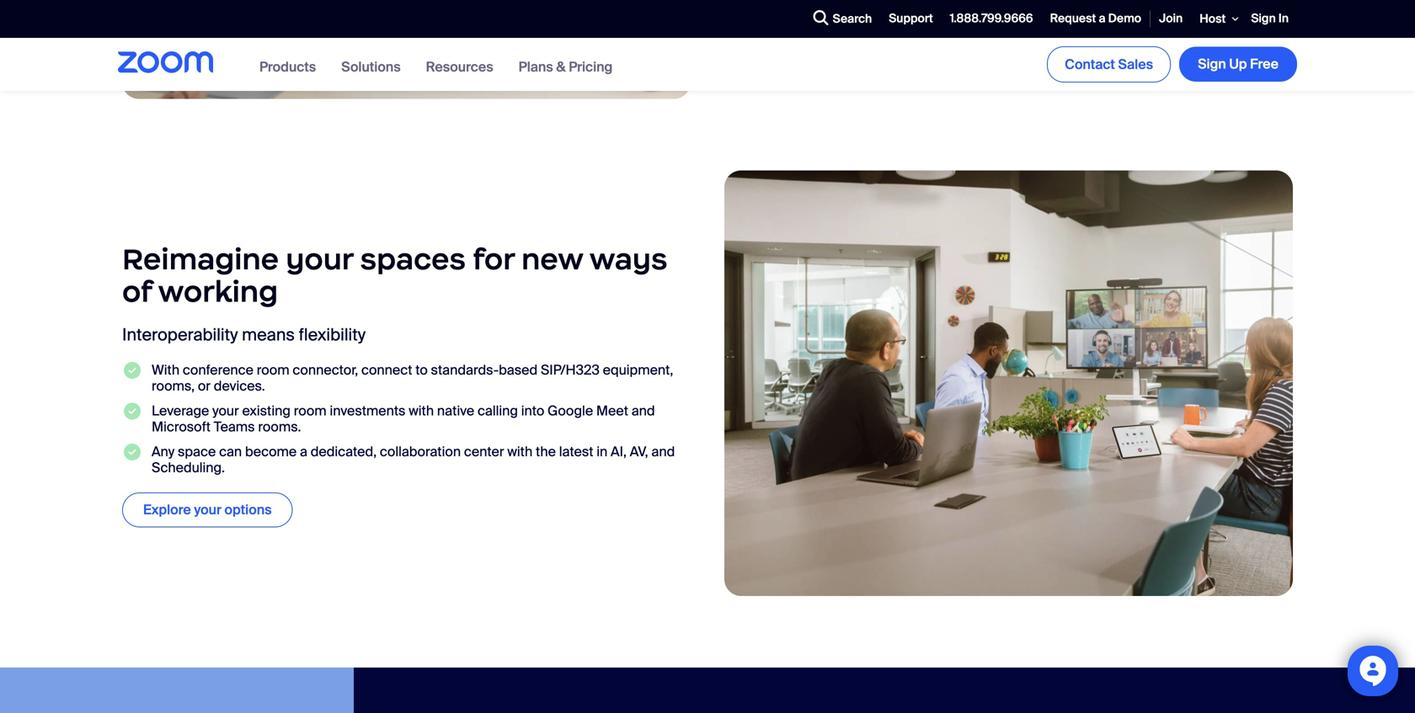 Task type: describe. For each thing, give the bounding box(es) containing it.
and inside any space can become a dedicated, collaboration center with the latest in ai, av, and scheduling.
[[652, 443, 675, 461]]

contact sales link
[[1048, 46, 1171, 82]]

resources button
[[426, 58, 493, 76]]

room inside leverage your existing room investments with native calling into google meet and microsoft teams rooms.
[[294, 402, 327, 420]]

plans & pricing
[[519, 58, 613, 76]]

scheduling.
[[152, 459, 225, 477]]

contact
[[1065, 55, 1116, 73]]

working
[[158, 274, 278, 310]]

reimagine your spaces for new ways of working
[[122, 241, 668, 310]]

teams
[[214, 418, 255, 436]]

options
[[225, 502, 272, 519]]

your for spaces
[[286, 241, 353, 278]]

sign for sign up free
[[1198, 55, 1227, 73]]

center
[[464, 443, 504, 461]]

sign up free
[[1198, 55, 1279, 73]]

&
[[556, 58, 566, 76]]

free
[[1251, 55, 1279, 73]]

pricing
[[569, 58, 613, 76]]

with inside any space can become a dedicated, collaboration center with the latest in ai, av, and scheduling.
[[508, 443, 533, 461]]

up
[[1230, 55, 1248, 73]]

collaboration
[[380, 443, 461, 461]]

contact sales
[[1065, 55, 1154, 73]]

in
[[1279, 11, 1289, 26]]

resources
[[426, 58, 493, 76]]

support
[[889, 11, 934, 26]]

ai,
[[611, 443, 627, 461]]

request a demo
[[1050, 11, 1142, 26]]

solutions
[[341, 58, 401, 76]]

search image
[[814, 10, 829, 25]]

request a demo link
[[1042, 1, 1150, 37]]

for
[[473, 241, 515, 278]]

become
[[245, 443, 297, 461]]

sip/h323
[[541, 362, 600, 379]]

equipment,
[[603, 362, 674, 379]]

flexibility
[[299, 324, 366, 346]]

in
[[597, 443, 608, 461]]

google
[[548, 402, 593, 420]]

explore your options link
[[122, 493, 293, 528]]

space
[[178, 443, 216, 461]]

explore your options
[[143, 502, 272, 519]]

explore
[[143, 502, 191, 519]]

conference
[[183, 362, 254, 379]]

devices.
[[214, 378, 265, 395]]

support link
[[881, 1, 942, 37]]

connector,
[[293, 362, 358, 379]]

reimagine
[[122, 241, 279, 278]]

investments
[[330, 402, 406, 420]]

new
[[522, 241, 583, 278]]

products
[[260, 58, 316, 76]]

ways
[[590, 241, 668, 278]]

with inside leverage your existing room investments with native calling into google meet and microsoft teams rooms.
[[409, 402, 434, 420]]

any
[[152, 443, 175, 461]]

host button
[[1192, 0, 1243, 38]]

means
[[242, 324, 295, 346]]

request
[[1050, 11, 1097, 26]]

rooms,
[[152, 378, 195, 395]]

leverage your existing room investments with native calling into google meet and microsoft teams rooms.
[[152, 402, 655, 436]]

start whiteboarding link
[[725, 0, 891, 34]]

a inside request a demo link
[[1099, 11, 1106, 26]]

sign in link
[[1243, 1, 1298, 37]]

demo
[[1109, 11, 1142, 26]]

dedicated,
[[311, 443, 377, 461]]



Task type: locate. For each thing, give the bounding box(es) containing it.
join
[[1160, 11, 1183, 26]]

0 vertical spatial sign
[[1252, 11, 1276, 26]]

0 horizontal spatial room
[[257, 362, 290, 379]]

join link
[[1151, 1, 1192, 37]]

1 vertical spatial room
[[294, 402, 327, 420]]

1 horizontal spatial sign
[[1252, 11, 1276, 26]]

connect
[[362, 362, 412, 379]]

spaces
[[360, 241, 466, 278]]

any space can become a dedicated, collaboration center with the latest in ai, av, and scheduling.
[[152, 443, 675, 477]]

to
[[416, 362, 428, 379]]

sign for sign in
[[1252, 11, 1276, 26]]

1 horizontal spatial room
[[294, 402, 327, 420]]

0 horizontal spatial sign
[[1198, 55, 1227, 73]]

sign left in
[[1252, 11, 1276, 26]]

0 vertical spatial room
[[257, 362, 290, 379]]

interoperability means flexibility
[[122, 324, 366, 346]]

your left 'options'
[[194, 502, 222, 519]]

plans & pricing link
[[519, 58, 613, 76]]

or
[[198, 378, 211, 395]]

existing
[[242, 402, 291, 420]]

your down devices.
[[212, 402, 239, 420]]

the
[[536, 443, 556, 461]]

your for existing
[[212, 402, 239, 420]]

your up flexibility on the left of page
[[286, 241, 353, 278]]

a
[[1099, 11, 1106, 26], [300, 443, 308, 461]]

with conference room connector, connect to standards-based sip/h323 equipment, rooms, or devices.
[[152, 362, 674, 395]]

calling
[[478, 402, 518, 420]]

1.888.799.9666 link
[[942, 1, 1042, 37]]

a left demo
[[1099, 11, 1106, 26]]

0 vertical spatial with
[[409, 402, 434, 420]]

your inside reimagine your spaces for new ways of working
[[286, 241, 353, 278]]

and
[[632, 402, 655, 420], [652, 443, 675, 461]]

zoom logo image
[[118, 51, 213, 73]]

leverage
[[152, 402, 209, 420]]

start
[[746, 7, 776, 25]]

room down connector,
[[294, 402, 327, 420]]

sign in
[[1252, 11, 1289, 26]]

room
[[257, 362, 290, 379], [294, 402, 327, 420]]

1 vertical spatial sign
[[1198, 55, 1227, 73]]

meet
[[597, 402, 629, 420]]

and right 'meet'
[[632, 402, 655, 420]]

into
[[521, 402, 545, 420]]

sign up free link
[[1180, 47, 1298, 82]]

sales
[[1119, 55, 1154, 73]]

1.888.799.9666
[[950, 11, 1034, 26]]

can
[[219, 443, 242, 461]]

standards-
[[431, 362, 499, 379]]

your inside leverage your existing room investments with native calling into google meet and microsoft teams rooms.
[[212, 402, 239, 420]]

search
[[833, 11, 872, 27]]

sign left 'up'
[[1198, 55, 1227, 73]]

room down means
[[257, 362, 290, 379]]

your for options
[[194, 502, 222, 519]]

a inside any space can become a dedicated, collaboration center with the latest in ai, av, and scheduling.
[[300, 443, 308, 461]]

native
[[437, 402, 475, 420]]

1 vertical spatial and
[[652, 443, 675, 461]]

with left the
[[508, 443, 533, 461]]

a right become
[[300, 443, 308, 461]]

1 horizontal spatial a
[[1099, 11, 1106, 26]]

room inside with conference room connector, connect to standards-based sip/h323 equipment, rooms, or devices.
[[257, 362, 290, 379]]

av,
[[630, 443, 649, 461]]

start whiteboarding
[[746, 7, 870, 25]]

0 horizontal spatial a
[[300, 443, 308, 461]]

with
[[409, 402, 434, 420], [508, 443, 533, 461]]

0 vertical spatial your
[[286, 241, 353, 278]]

1 horizontal spatial with
[[508, 443, 533, 461]]

based
[[499, 362, 538, 379]]

interoperability
[[122, 324, 238, 346]]

2 vertical spatial your
[[194, 502, 222, 519]]

products button
[[260, 58, 316, 76]]

with down with conference room connector, connect to standards-based sip/h323 equipment, rooms, or devices.
[[409, 402, 434, 420]]

with
[[152, 362, 180, 379]]

solutions button
[[341, 58, 401, 76]]

sign inside sign up free link
[[1198, 55, 1227, 73]]

and right av,
[[652, 443, 675, 461]]

sign inside sign in link
[[1252, 11, 1276, 26]]

of
[[122, 274, 152, 310]]

latest
[[559, 443, 594, 461]]

search image
[[814, 10, 829, 25]]

whiteboarding
[[779, 7, 870, 25]]

sign
[[1252, 11, 1276, 26], [1198, 55, 1227, 73]]

0 vertical spatial a
[[1099, 11, 1106, 26]]

1 vertical spatial a
[[300, 443, 308, 461]]

plans
[[519, 58, 553, 76]]

rooms.
[[258, 418, 301, 436]]

microsoft
[[152, 418, 211, 436]]

0 vertical spatial and
[[632, 402, 655, 420]]

and inside leverage your existing room investments with native calling into google meet and microsoft teams rooms.
[[632, 402, 655, 420]]

1 vertical spatial your
[[212, 402, 239, 420]]

host
[[1200, 11, 1226, 27]]

0 horizontal spatial with
[[409, 402, 434, 420]]

your
[[286, 241, 353, 278], [212, 402, 239, 420], [194, 502, 222, 519]]

1 vertical spatial with
[[508, 443, 533, 461]]



Task type: vqa. For each thing, say whether or not it's contained in the screenshot.
conference
yes



